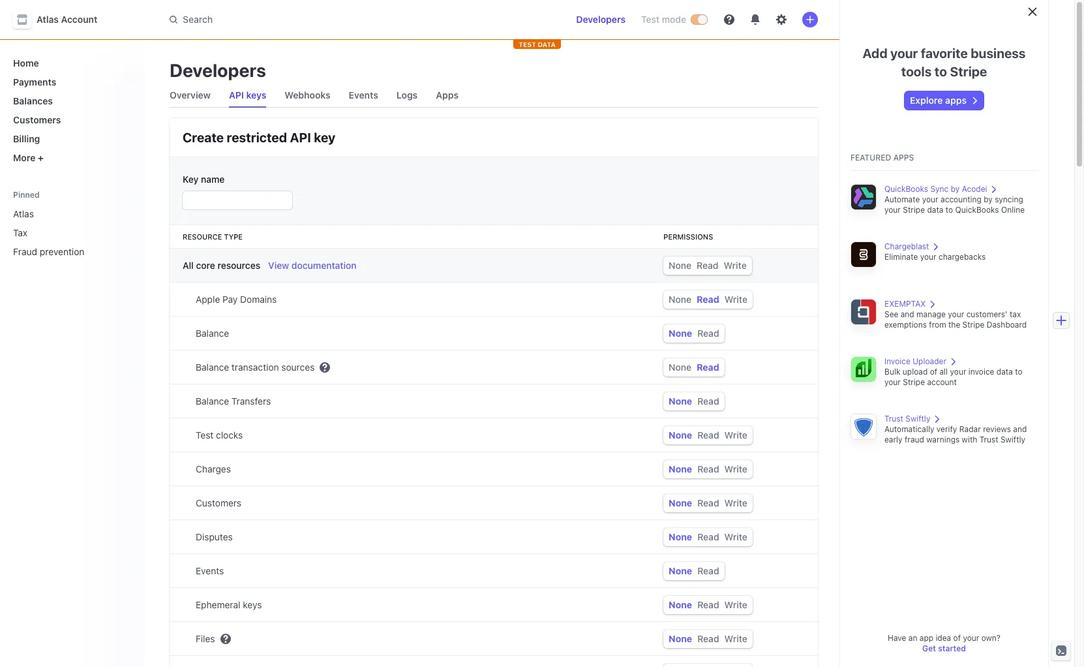 Task type: describe. For each thing, give the bounding box(es) containing it.
to inside bulk upload of all your invoice data to your stripe account
[[1016, 367, 1023, 377]]

resource
[[183, 232, 222, 241]]

name
[[201, 174, 225, 185]]

write button for test clocks
[[725, 430, 748, 441]]

eliminate
[[885, 252, 919, 262]]

radar
[[960, 424, 982, 434]]

get
[[923, 644, 937, 653]]

automate your accounting by syncing your stripe data to quickbooks online
[[885, 195, 1026, 215]]

have an app idea of your own? get started
[[888, 633, 1001, 653]]

none button for apple pay domains
[[669, 294, 692, 305]]

6 none from the top
[[669, 430, 693, 441]]

stripe inside bulk upload of all your invoice data to your stripe account
[[904, 377, 926, 387]]

webhooks link
[[280, 86, 336, 104]]

1 vertical spatial events
[[196, 565, 224, 576]]

quickbooks inside automate your accounting by syncing your stripe data to quickbooks online
[[956, 205, 1000, 215]]

your right all at the right bottom of page
[[951, 367, 967, 377]]

sources
[[282, 362, 315, 373]]

pinned navigation links element
[[8, 184, 136, 262]]

fraud prevention link
[[8, 241, 133, 262]]

tax link
[[8, 222, 133, 244]]

type
[[224, 232, 243, 241]]

events link
[[344, 86, 384, 104]]

verify
[[937, 424, 958, 434]]

write button for disputes
[[725, 531, 748, 542]]

events inside "link"
[[349, 89, 379, 101]]

read button for apple pay domains
[[697, 294, 720, 305]]

key
[[183, 174, 199, 185]]

4 none from the top
[[669, 362, 692, 373]]

none read write for disputes
[[669, 531, 748, 542]]

key
[[314, 130, 336, 145]]

none button for balance transfers
[[669, 396, 693, 407]]

automatically
[[885, 424, 935, 434]]

8 none from the top
[[669, 497, 693, 509]]

2 none from the top
[[669, 294, 692, 305]]

webhooks
[[285, 89, 331, 101]]

none read write for customers
[[669, 497, 748, 509]]

0 horizontal spatial developers
[[170, 59, 266, 81]]

home
[[13, 57, 39, 69]]

none button for events
[[669, 565, 693, 576]]

write button for ephemeral keys
[[725, 599, 748, 610]]

invoice uploader image
[[851, 356, 877, 383]]

help image
[[725, 14, 735, 25]]

customers inside core navigation links element
[[13, 114, 61, 125]]

idea
[[936, 633, 952, 643]]

quickbooks sync by acodei
[[885, 184, 988, 194]]

your inside add your favorite business tools to stripe
[[891, 46, 919, 61]]

read button for balance
[[698, 328, 720, 339]]

documentation
[[292, 260, 357, 271]]

the
[[949, 320, 961, 330]]

none button for disputes
[[669, 531, 693, 542]]

balance transaction sources
[[196, 362, 315, 373]]

12 none button from the top
[[669, 633, 693, 644]]

0 horizontal spatial by
[[952, 184, 961, 194]]

exemptax image
[[851, 299, 877, 325]]

charges
[[196, 464, 231, 475]]

none read write for test clocks
[[669, 430, 748, 441]]

invoice uploader
[[885, 356, 947, 366]]

test data
[[519, 40, 556, 48]]

0 horizontal spatial trust
[[885, 414, 904, 424]]

read button for ephemeral keys
[[698, 599, 720, 610]]

fraud
[[13, 246, 37, 257]]

tab list containing overview
[[165, 84, 819, 108]]

to inside add your favorite business tools to stripe
[[935, 64, 948, 79]]

balance for balance
[[196, 328, 229, 339]]

invoice
[[969, 367, 995, 377]]

quickbooks sync by acodei image
[[851, 184, 877, 210]]

ephemeral
[[196, 599, 241, 610]]

reviews
[[984, 424, 1012, 434]]

customers'
[[967, 309, 1008, 319]]

write for customers
[[725, 497, 748, 509]]

1 vertical spatial customers
[[196, 497, 242, 509]]

transfers
[[232, 396, 271, 407]]

9 none from the top
[[669, 531, 693, 542]]

warnings
[[927, 435, 960, 445]]

atlas account button
[[13, 10, 111, 29]]

balances
[[13, 95, 53, 106]]

exemptax
[[885, 299, 927, 309]]

atlas link
[[8, 203, 133, 225]]

search
[[183, 14, 213, 25]]

mode
[[662, 14, 687, 25]]

write for charges
[[725, 464, 748, 475]]

test mode
[[642, 14, 687, 25]]

Search search field
[[162, 8, 530, 32]]

bulk upload of all your invoice data to your stripe account
[[885, 367, 1023, 387]]

tax
[[13, 227, 27, 238]]

explore apps link
[[905, 91, 984, 110]]

none button for charges
[[669, 464, 693, 475]]

business
[[972, 46, 1027, 61]]

trust inside automatically verify radar reviews and early fraud warnings with trust swiftly
[[980, 435, 999, 445]]

Key name text field
[[183, 191, 292, 210]]

chargebacks
[[939, 252, 987, 262]]

none button for ephemeral keys
[[669, 599, 693, 610]]

balance for balance transaction sources
[[196, 362, 229, 373]]

account
[[928, 377, 958, 387]]

ephemeral keys
[[196, 599, 262, 610]]

payments link
[[8, 71, 133, 93]]

apple
[[196, 294, 220, 305]]

exemptions
[[885, 320, 928, 330]]

balance transfers
[[196, 396, 271, 407]]

resource type
[[183, 232, 243, 241]]

create
[[183, 130, 224, 145]]

overview link
[[165, 86, 216, 104]]

domains
[[240, 294, 277, 305]]

test for test clocks
[[196, 430, 214, 441]]

view documentation
[[268, 260, 357, 271]]

core
[[196, 260, 215, 271]]

logs
[[397, 89, 418, 101]]

uploader
[[913, 356, 947, 366]]

customers link
[[8, 109, 133, 131]]

read button for customers
[[698, 497, 720, 509]]

pinned
[[13, 190, 40, 200]]

chargeblast
[[885, 242, 930, 251]]

home link
[[8, 52, 133, 74]]

fraud prevention
[[13, 246, 84, 257]]



Task type: locate. For each thing, give the bounding box(es) containing it.
1 vertical spatial balance
[[196, 362, 229, 373]]

0 vertical spatial keys
[[246, 89, 267, 101]]

4 none read write from the top
[[669, 464, 748, 475]]

0 vertical spatial and
[[901, 309, 915, 319]]

0 vertical spatial of
[[931, 367, 938, 377]]

quickbooks
[[885, 184, 929, 194], [956, 205, 1000, 215]]

none button for balance
[[669, 328, 693, 339]]

api keys
[[229, 89, 267, 101]]

1 vertical spatial keys
[[243, 599, 262, 610]]

apps link
[[431, 86, 464, 104]]

1 none button from the top
[[669, 260, 692, 271]]

eliminate your chargebacks
[[885, 252, 987, 262]]

more
[[13, 152, 35, 163]]

2 none button from the top
[[669, 294, 692, 305]]

billing
[[13, 133, 40, 144]]

see and manage your customers' tax exemptions from the stripe dashboard
[[885, 309, 1028, 330]]

1 horizontal spatial data
[[997, 367, 1014, 377]]

add
[[863, 46, 888, 61]]

1 balance from the top
[[196, 328, 229, 339]]

read button for disputes
[[698, 531, 720, 542]]

key name
[[183, 174, 225, 185]]

7 none from the top
[[669, 464, 693, 475]]

0 vertical spatial data
[[928, 205, 944, 215]]

1 horizontal spatial swiftly
[[1001, 435, 1026, 445]]

of left all at the right bottom of page
[[931, 367, 938, 377]]

with
[[963, 435, 978, 445]]

0 vertical spatial to
[[935, 64, 948, 79]]

atlas for atlas
[[13, 208, 34, 219]]

stripe inside add your favorite business tools to stripe
[[951, 64, 988, 79]]

api keys link
[[224, 86, 272, 104]]

read button for charges
[[698, 464, 720, 475]]

pay
[[223, 294, 238, 305]]

0 vertical spatial customers
[[13, 114, 61, 125]]

data
[[538, 40, 556, 48]]

1 horizontal spatial by
[[985, 195, 994, 204]]

11 none from the top
[[669, 599, 693, 610]]

api inside "link"
[[229, 89, 244, 101]]

to
[[935, 64, 948, 79], [946, 205, 954, 215], [1016, 367, 1023, 377]]

balances link
[[8, 90, 133, 112]]

apps right logs
[[436, 89, 459, 101]]

apple pay domains
[[196, 294, 277, 305]]

invoice
[[885, 356, 911, 366]]

bulk
[[885, 367, 901, 377]]

your down the chargeblast
[[921, 252, 937, 262]]

6 none button from the top
[[669, 430, 693, 441]]

to down accounting
[[946, 205, 954, 215]]

your inside have an app idea of your own? get started
[[964, 633, 980, 643]]

read button for balance transfers
[[698, 396, 720, 407]]

all core resources
[[183, 260, 261, 271]]

by
[[952, 184, 961, 194], [985, 195, 994, 204]]

0 horizontal spatial swiftly
[[906, 414, 931, 424]]

data down quickbooks sync by acodei
[[928, 205, 944, 215]]

files
[[196, 633, 215, 644]]

0 horizontal spatial of
[[931, 367, 938, 377]]

1 vertical spatial developers
[[170, 59, 266, 81]]

0 vertical spatial swiftly
[[906, 414, 931, 424]]

overview
[[170, 89, 211, 101]]

7 none button from the top
[[669, 464, 693, 475]]

1 vertical spatial and
[[1014, 424, 1028, 434]]

write button for customers
[[725, 497, 748, 509]]

by up accounting
[[952, 184, 961, 194]]

fraud
[[905, 435, 925, 445]]

1 horizontal spatial events
[[349, 89, 379, 101]]

Search text field
[[162, 8, 530, 32]]

read
[[697, 260, 719, 271], [697, 294, 720, 305], [698, 328, 720, 339], [697, 362, 720, 373], [698, 396, 720, 407], [698, 430, 720, 441], [698, 464, 720, 475], [698, 497, 720, 509], [698, 531, 720, 542], [698, 565, 720, 576], [698, 599, 720, 610], [698, 633, 720, 644]]

resources
[[218, 260, 261, 271]]

0 vertical spatial apps
[[436, 89, 459, 101]]

trust swiftly image
[[851, 414, 877, 440]]

test for test mode
[[642, 14, 660, 25]]

stripe down customers'
[[963, 320, 985, 330]]

1 vertical spatial apps
[[894, 153, 915, 163]]

accounting
[[941, 195, 982, 204]]

apps inside apps link
[[436, 89, 459, 101]]

test left mode
[[642, 14, 660, 25]]

atlas down pinned
[[13, 208, 34, 219]]

3 none button from the top
[[669, 328, 693, 339]]

early
[[885, 435, 903, 445]]

write for apple pay domains
[[725, 294, 748, 305]]

keys
[[246, 89, 267, 101], [243, 599, 262, 610]]

by inside automate your accounting by syncing your stripe data to quickbooks online
[[985, 195, 994, 204]]

test left clocks at bottom
[[196, 430, 214, 441]]

transaction
[[232, 362, 279, 373]]

1 horizontal spatial apps
[[894, 153, 915, 163]]

balance up the test clocks
[[196, 396, 229, 407]]

0 vertical spatial test
[[642, 14, 660, 25]]

1 horizontal spatial and
[[1014, 424, 1028, 434]]

started
[[939, 644, 967, 653]]

of up the started
[[954, 633, 962, 643]]

from
[[930, 320, 947, 330]]

prevention
[[40, 246, 84, 257]]

sync
[[931, 184, 949, 194]]

1 vertical spatial trust
[[980, 435, 999, 445]]

to down favorite
[[935, 64, 948, 79]]

1 none read from the top
[[669, 328, 720, 339]]

4 none button from the top
[[669, 362, 692, 373]]

1 vertical spatial api
[[290, 130, 311, 145]]

8 none button from the top
[[669, 497, 693, 509]]

core navigation links element
[[8, 52, 133, 168]]

stripe
[[951, 64, 988, 79], [904, 205, 926, 215], [963, 320, 985, 330], [904, 377, 926, 387]]

developers link
[[571, 9, 631, 30]]

2 vertical spatial balance
[[196, 396, 229, 407]]

developers left 'test mode'
[[577, 14, 626, 25]]

your up tools
[[891, 46, 919, 61]]

8 none read write from the top
[[669, 633, 748, 644]]

to inside automate your accounting by syncing your stripe data to quickbooks online
[[946, 205, 954, 215]]

create restricted api key
[[183, 130, 336, 145]]

0 vertical spatial events
[[349, 89, 379, 101]]

1 horizontal spatial quickbooks
[[956, 205, 1000, 215]]

none read write for ephemeral keys
[[669, 599, 748, 610]]

automate
[[885, 195, 921, 204]]

api right 'overview'
[[229, 89, 244, 101]]

none read for events
[[669, 565, 720, 576]]

all
[[940, 367, 949, 377]]

1 vertical spatial quickbooks
[[956, 205, 1000, 215]]

1 vertical spatial test
[[196, 430, 214, 441]]

swiftly up automatically
[[906, 414, 931, 424]]

2 vertical spatial to
[[1016, 367, 1023, 377]]

customers down balances
[[13, 114, 61, 125]]

0 horizontal spatial and
[[901, 309, 915, 319]]

test clocks
[[196, 430, 243, 441]]

atlas left account
[[37, 14, 59, 25]]

payments
[[13, 76, 56, 87]]

api left key
[[290, 130, 311, 145]]

own?
[[982, 633, 1001, 643]]

3 none from the top
[[669, 328, 693, 339]]

an
[[909, 633, 918, 643]]

0 horizontal spatial atlas
[[13, 208, 34, 219]]

tools
[[902, 64, 932, 79]]

pinned element
[[8, 203, 133, 262]]

atlas for atlas account
[[37, 14, 59, 25]]

quickbooks up automate
[[885, 184, 929, 194]]

and inside automatically verify radar reviews and early fraud warnings with trust swiftly
[[1014, 424, 1028, 434]]

1 horizontal spatial developers
[[577, 14, 626, 25]]

keys for ephemeral keys
[[243, 599, 262, 610]]

none read write for apple pay domains
[[669, 294, 748, 305]]

featured
[[851, 153, 892, 163]]

1 horizontal spatial trust
[[980, 435, 999, 445]]

5 none read write from the top
[[669, 497, 748, 509]]

3 balance from the top
[[196, 396, 229, 407]]

5 none from the top
[[669, 396, 693, 407]]

stripe down upload
[[904, 377, 926, 387]]

have
[[888, 633, 907, 643]]

stripe down favorite
[[951, 64, 988, 79]]

stripe down automate
[[904, 205, 926, 215]]

0 horizontal spatial events
[[196, 565, 224, 576]]

events left logs
[[349, 89, 379, 101]]

5 none button from the top
[[669, 396, 693, 407]]

keys for api keys
[[246, 89, 267, 101]]

billing link
[[8, 128, 133, 149]]

apps
[[946, 95, 968, 106]]

1 vertical spatial by
[[985, 195, 994, 204]]

trust up automatically
[[885, 414, 904, 424]]

your down quickbooks sync by acodei
[[923, 195, 939, 204]]

7 none read write from the top
[[669, 599, 748, 610]]

11 none button from the top
[[669, 599, 693, 610]]

account
[[61, 14, 98, 25]]

of inside have an app idea of your own? get started
[[954, 633, 962, 643]]

chargeblast image
[[851, 242, 877, 268]]

keys up restricted at top
[[246, 89, 267, 101]]

3 none read from the top
[[669, 396, 720, 407]]

trust swiftly
[[885, 414, 931, 424]]

quickbooks down accounting
[[956, 205, 1000, 215]]

12 none from the top
[[669, 633, 693, 644]]

0 horizontal spatial data
[[928, 205, 944, 215]]

balance for balance transfers
[[196, 396, 229, 407]]

write for disputes
[[725, 531, 748, 542]]

data
[[928, 205, 944, 215], [997, 367, 1014, 377]]

1 horizontal spatial atlas
[[37, 14, 59, 25]]

syncing
[[996, 195, 1024, 204]]

settings image
[[777, 14, 787, 25]]

1 horizontal spatial of
[[954, 633, 962, 643]]

none read for balance transfers
[[669, 396, 720, 407]]

1 vertical spatial atlas
[[13, 208, 34, 219]]

none read write for charges
[[669, 464, 748, 475]]

1 vertical spatial swiftly
[[1001, 435, 1026, 445]]

4 none read from the top
[[669, 565, 720, 576]]

customers up disputes
[[196, 497, 242, 509]]

3 none read write from the top
[[669, 430, 748, 441]]

data inside automate your accounting by syncing your stripe data to quickbooks online
[[928, 205, 944, 215]]

swiftly inside automatically verify radar reviews and early fraud warnings with trust swiftly
[[1001, 435, 1026, 445]]

0 vertical spatial balance
[[196, 328, 229, 339]]

clocks
[[216, 430, 243, 441]]

1 horizontal spatial api
[[290, 130, 311, 145]]

read button for test clocks
[[698, 430, 720, 441]]

explore
[[911, 95, 944, 106]]

10 none button from the top
[[669, 565, 693, 576]]

swiftly down reviews
[[1001, 435, 1026, 445]]

to right invoice
[[1016, 367, 1023, 377]]

1 vertical spatial data
[[997, 367, 1014, 377]]

10 none from the top
[[669, 565, 693, 576]]

none read write
[[669, 260, 747, 271], [669, 294, 748, 305], [669, 430, 748, 441], [669, 464, 748, 475], [669, 497, 748, 509], [669, 531, 748, 542], [669, 599, 748, 610], [669, 633, 748, 644]]

your
[[891, 46, 919, 61], [923, 195, 939, 204], [885, 205, 902, 215], [921, 252, 937, 262], [949, 309, 965, 319], [951, 367, 967, 377], [885, 377, 902, 387], [964, 633, 980, 643]]

write for test clocks
[[725, 430, 748, 441]]

automatically verify radar reviews and early fraud warnings with trust swiftly
[[885, 424, 1028, 445]]

0 horizontal spatial test
[[196, 430, 214, 441]]

add your favorite business tools to stripe
[[863, 46, 1027, 79]]

developers up 'overview'
[[170, 59, 266, 81]]

apps right featured on the right of the page
[[894, 153, 915, 163]]

acodei
[[963, 184, 988, 194]]

stripe inside automate your accounting by syncing your stripe data to quickbooks online
[[904, 205, 926, 215]]

events down disputes
[[196, 565, 224, 576]]

0 vertical spatial trust
[[885, 414, 904, 424]]

keys inside "link"
[[246, 89, 267, 101]]

0 horizontal spatial apps
[[436, 89, 459, 101]]

and
[[901, 309, 915, 319], [1014, 424, 1028, 434]]

0 horizontal spatial customers
[[13, 114, 61, 125]]

9 none button from the top
[[669, 531, 693, 542]]

swiftly
[[906, 414, 931, 424], [1001, 435, 1026, 445]]

and up exemptions
[[901, 309, 915, 319]]

write for ephemeral keys
[[725, 599, 748, 610]]

atlas account
[[37, 14, 98, 25]]

+
[[38, 152, 44, 163]]

0 vertical spatial api
[[229, 89, 244, 101]]

atlas inside "pinned" element
[[13, 208, 34, 219]]

and inside see and manage your customers' tax exemptions from the stripe dashboard
[[901, 309, 915, 319]]

none button
[[669, 260, 692, 271], [669, 294, 692, 305], [669, 328, 693, 339], [669, 362, 692, 373], [669, 396, 693, 407], [669, 430, 693, 441], [669, 464, 693, 475], [669, 497, 693, 509], [669, 531, 693, 542], [669, 565, 693, 576], [669, 599, 693, 610], [669, 633, 693, 644]]

none button for test clocks
[[669, 430, 693, 441]]

data right invoice
[[997, 367, 1014, 377]]

by down acodei
[[985, 195, 994, 204]]

restricted
[[227, 130, 287, 145]]

1 vertical spatial of
[[954, 633, 962, 643]]

none button for customers
[[669, 497, 693, 509]]

your inside see and manage your customers' tax exemptions from the stripe dashboard
[[949, 309, 965, 319]]

data inside bulk upload of all your invoice data to your stripe account
[[997, 367, 1014, 377]]

explore apps
[[911, 95, 968, 106]]

keys right ephemeral
[[243, 599, 262, 610]]

and right reviews
[[1014, 424, 1028, 434]]

0 vertical spatial developers
[[577, 14, 626, 25]]

view documentation link
[[268, 259, 357, 272]]

read button for events
[[698, 565, 720, 576]]

write button for apple pay domains
[[725, 294, 748, 305]]

your down automate
[[885, 205, 902, 215]]

atlas inside button
[[37, 14, 59, 25]]

0 vertical spatial by
[[952, 184, 961, 194]]

events
[[349, 89, 379, 101], [196, 565, 224, 576]]

all
[[183, 260, 194, 271]]

dashboard
[[988, 320, 1028, 330]]

customers
[[13, 114, 61, 125], [196, 497, 242, 509]]

none read for balance
[[669, 328, 720, 339]]

of inside bulk upload of all your invoice data to your stripe account
[[931, 367, 938, 377]]

1 none read write from the top
[[669, 260, 747, 271]]

1 vertical spatial to
[[946, 205, 954, 215]]

1 none from the top
[[669, 260, 692, 271]]

write button for charges
[[725, 464, 748, 475]]

tax
[[1011, 309, 1022, 319]]

0 horizontal spatial quickbooks
[[885, 184, 929, 194]]

trust down reviews
[[980, 435, 999, 445]]

your left own?
[[964, 633, 980, 643]]

2 none read write from the top
[[669, 294, 748, 305]]

1 horizontal spatial customers
[[196, 497, 242, 509]]

api
[[229, 89, 244, 101], [290, 130, 311, 145]]

your up the
[[949, 309, 965, 319]]

6 none read write from the top
[[669, 531, 748, 542]]

disputes
[[196, 531, 233, 542]]

get started link
[[923, 644, 967, 653]]

stripe inside see and manage your customers' tax exemptions from the stripe dashboard
[[963, 320, 985, 330]]

tab list
[[165, 84, 819, 108]]

2 balance from the top
[[196, 362, 229, 373]]

0 horizontal spatial api
[[229, 89, 244, 101]]

balance up "balance transfers" at left
[[196, 362, 229, 373]]

0 vertical spatial quickbooks
[[885, 184, 929, 194]]

your down bulk
[[885, 377, 902, 387]]

online
[[1002, 205, 1026, 215]]

2 none read from the top
[[669, 362, 720, 373]]

apps
[[436, 89, 459, 101], [894, 153, 915, 163]]

balance down apple
[[196, 328, 229, 339]]

featured apps
[[851, 153, 915, 163]]

0 vertical spatial atlas
[[37, 14, 59, 25]]

1 horizontal spatial test
[[642, 14, 660, 25]]



Task type: vqa. For each thing, say whether or not it's contained in the screenshot.
fraud
yes



